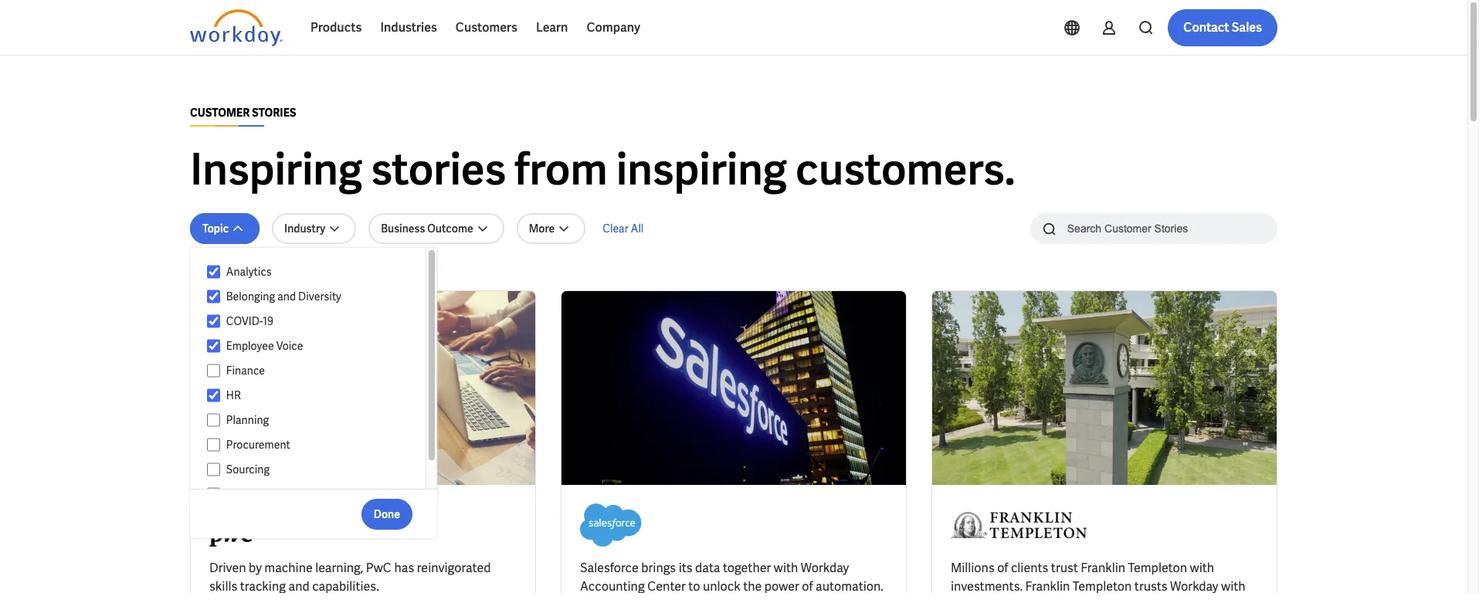 Task type: locate. For each thing, give the bounding box(es) containing it.
sourcing
[[226, 463, 270, 477]]

analytics
[[226, 265, 272, 279]]

learn
[[536, 19, 568, 36]]

and down machine
[[288, 579, 310, 593]]

0 vertical spatial of
[[997, 560, 1008, 576]]

topic button
[[190, 213, 260, 244]]

franklin down trust
[[1026, 579, 1070, 593]]

of up 'investments.'
[[997, 560, 1008, 576]]

done button
[[361, 499, 413, 530]]

to
[[689, 579, 700, 593]]

franklin templeton companies, llc image
[[951, 504, 1087, 547]]

belonging and diversity link
[[220, 287, 411, 306]]

templeton down trust
[[1073, 579, 1132, 593]]

1 horizontal spatial with
[[1190, 560, 1214, 576]]

workday up automation.
[[801, 560, 849, 576]]

by
[[249, 560, 262, 576]]

customers
[[456, 19, 517, 36]]

inspiring
[[616, 141, 787, 198]]

has
[[394, 560, 414, 576]]

unlock
[[703, 579, 741, 593]]

contact
[[1184, 19, 1229, 36]]

salesforce brings its data together with workday accounting center to unlock the power of automation.
[[580, 560, 884, 593]]

0 horizontal spatial with
[[774, 560, 798, 576]]

center
[[647, 579, 686, 593]]

trusts
[[1135, 579, 1168, 593]]

employee voice
[[226, 339, 303, 353]]

1 horizontal spatial workday
[[1170, 579, 1219, 593]]

clear all button
[[598, 213, 648, 244]]

contact sales
[[1184, 19, 1262, 36]]

with inside millions of clients trust franklin templeton with investments. franklin templeton trusts workday wit
[[1190, 560, 1214, 576]]

0 horizontal spatial workday
[[801, 560, 849, 576]]

diversity
[[298, 290, 341, 304]]

1 vertical spatial workday
[[1170, 579, 1219, 593]]

brings
[[641, 560, 676, 576]]

voice
[[276, 339, 303, 353]]

workday inside millions of clients trust franklin templeton with investments. franklin templeton trusts workday wit
[[1170, 579, 1219, 593]]

0 horizontal spatial of
[[802, 579, 813, 593]]

None checkbox
[[207, 265, 220, 279], [207, 290, 220, 304], [207, 314, 220, 328], [207, 364, 220, 378], [207, 413, 220, 427], [207, 463, 220, 477], [207, 265, 220, 279], [207, 290, 220, 304], [207, 314, 220, 328], [207, 364, 220, 378], [207, 413, 220, 427], [207, 463, 220, 477]]

company button
[[577, 9, 650, 46]]

and
[[277, 290, 296, 304], [288, 579, 310, 593]]

industry
[[284, 222, 325, 236]]

429
[[190, 265, 208, 279]]

1 vertical spatial of
[[802, 579, 813, 593]]

of right power
[[802, 579, 813, 593]]

with inside salesforce brings its data together with workday accounting center to unlock the power of automation.
[[774, 560, 798, 576]]

workday right trusts
[[1170, 579, 1219, 593]]

pwc
[[366, 560, 392, 576]]

machine
[[264, 560, 313, 576]]

2 with from the left
[[1190, 560, 1214, 576]]

industries button
[[371, 9, 446, 46]]

franklin
[[1081, 560, 1126, 576], [1026, 579, 1070, 593]]

topic
[[202, 222, 229, 236]]

1 vertical spatial franklin
[[1026, 579, 1070, 593]]

429 results
[[190, 265, 247, 279]]

products button
[[301, 9, 371, 46]]

clear
[[603, 222, 629, 236]]

franklin right trust
[[1081, 560, 1126, 576]]

1 horizontal spatial franklin
[[1081, 560, 1126, 576]]

with
[[774, 560, 798, 576], [1190, 560, 1214, 576]]

0 horizontal spatial franklin
[[1026, 579, 1070, 593]]

procurement link
[[220, 436, 411, 454]]

customer stories
[[190, 106, 296, 120]]

investments.
[[951, 579, 1023, 593]]

customers.
[[796, 141, 1015, 198]]

covid-19
[[226, 314, 273, 328]]

None checkbox
[[207, 339, 220, 353], [207, 389, 220, 402], [207, 438, 220, 452], [207, 487, 220, 501], [207, 339, 220, 353], [207, 389, 220, 402], [207, 438, 220, 452], [207, 487, 220, 501]]

more
[[529, 222, 555, 236]]

1 vertical spatial and
[[288, 579, 310, 593]]

driven by machine learning, pwc has reinvigorated skills tracking and capabilities.
[[209, 560, 491, 593]]

business outcome
[[381, 222, 473, 236]]

of inside millions of clients trust franklin templeton with investments. franklin templeton trusts workday wit
[[997, 560, 1008, 576]]

and left 'diversity'
[[277, 290, 296, 304]]

power
[[765, 579, 799, 593]]

of inside salesforce brings its data together with workday accounting center to unlock the power of automation.
[[802, 579, 813, 593]]

belonging
[[226, 290, 275, 304]]

0 vertical spatial workday
[[801, 560, 849, 576]]

planning link
[[220, 411, 411, 429]]

0 vertical spatial franklin
[[1081, 560, 1126, 576]]

1 vertical spatial templeton
[[1073, 579, 1132, 593]]

1 with from the left
[[774, 560, 798, 576]]

workday
[[801, 560, 849, 576], [1170, 579, 1219, 593]]

1 horizontal spatial of
[[997, 560, 1008, 576]]

automation.
[[816, 579, 884, 593]]

customer
[[190, 106, 250, 120]]

templeton up trusts
[[1128, 560, 1187, 576]]

trust
[[1051, 560, 1078, 576]]

customers button
[[446, 9, 527, 46]]

Search Customer Stories text field
[[1058, 215, 1247, 242]]



Task type: vqa. For each thing, say whether or not it's contained in the screenshot.
the topmost CURATION
no



Task type: describe. For each thing, give the bounding box(es) containing it.
analytics link
[[220, 263, 411, 281]]

all
[[631, 222, 644, 236]]

employee
[[226, 339, 274, 353]]

more button
[[517, 213, 586, 244]]

and inside driven by machine learning, pwc has reinvigorated skills tracking and capabilities.
[[288, 579, 310, 593]]

driven
[[209, 560, 246, 576]]

finance link
[[220, 362, 411, 380]]

business outcome button
[[369, 213, 504, 244]]

workday inside salesforce brings its data together with workday accounting center to unlock the power of automation.
[[801, 560, 849, 576]]

industries
[[380, 19, 437, 36]]

inspiring
[[190, 141, 362, 198]]

sales
[[1232, 19, 1262, 36]]

hr
[[226, 389, 241, 402]]

together
[[723, 560, 771, 576]]

results
[[210, 265, 247, 279]]

from
[[515, 141, 608, 198]]

clear all
[[603, 222, 644, 236]]

skills
[[209, 579, 237, 593]]

contact sales link
[[1168, 9, 1278, 46]]

inspiring stories from inspiring customers.
[[190, 141, 1015, 198]]

stories
[[252, 106, 296, 120]]

learning,
[[315, 560, 363, 576]]

industry button
[[272, 213, 356, 244]]

company
[[587, 19, 640, 36]]

belonging and diversity
[[226, 290, 341, 304]]

learn button
[[527, 9, 577, 46]]

its
[[679, 560, 693, 576]]

0 vertical spatial and
[[277, 290, 296, 304]]

employee voice link
[[220, 337, 411, 355]]

tracking
[[240, 579, 286, 593]]

procurement
[[226, 438, 290, 452]]

millions
[[951, 560, 995, 576]]

go to the homepage image
[[190, 9, 283, 46]]

reinvigorated
[[417, 560, 491, 576]]

0 vertical spatial templeton
[[1128, 560, 1187, 576]]

data
[[695, 560, 720, 576]]

business
[[381, 222, 425, 236]]

outcome
[[427, 222, 473, 236]]

technology
[[226, 487, 282, 501]]

salesforce.com image
[[580, 504, 642, 547]]

hr link
[[220, 386, 411, 405]]

salesforce
[[580, 560, 639, 576]]

millions of clients trust franklin templeton with investments. franklin templeton trusts workday wit
[[951, 560, 1246, 593]]

planning
[[226, 413, 269, 427]]

covid-19 link
[[220, 312, 411, 331]]

done
[[374, 507, 400, 521]]

stories
[[371, 141, 506, 198]]

sourcing link
[[220, 460, 411, 479]]

the
[[743, 579, 762, 593]]

clients
[[1011, 560, 1049, 576]]

pricewaterhousecoopers global licensing services corporation (pwc) image
[[209, 504, 266, 547]]

technology link
[[220, 485, 411, 504]]

capabilities.
[[312, 579, 379, 593]]

accounting
[[580, 579, 645, 593]]

finance
[[226, 364, 265, 378]]

covid-
[[226, 314, 263, 328]]

products
[[311, 19, 362, 36]]

19
[[263, 314, 273, 328]]



